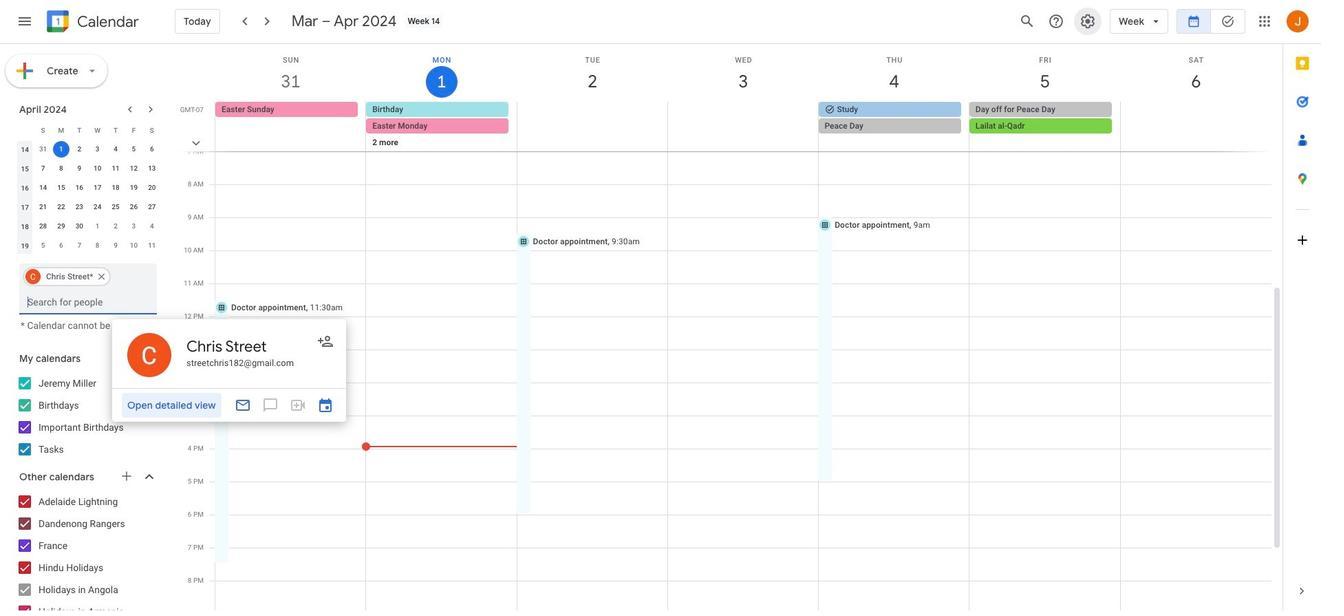 Task type: describe. For each thing, give the bounding box(es) containing it.
22 element
[[53, 199, 69, 215]]

chris street, selected option
[[23, 266, 111, 288]]

4 element
[[107, 141, 124, 158]]

column header inside april 2024 grid
[[16, 120, 34, 140]]

cell inside row group
[[52, 140, 70, 159]]

13 element
[[144, 160, 160, 177]]

23 element
[[71, 199, 88, 215]]

19 element
[[126, 180, 142, 196]]

information card element
[[112, 319, 346, 422]]

may 2 element
[[107, 218, 124, 235]]

26 element
[[126, 199, 142, 215]]

6 element
[[144, 141, 160, 158]]

may 7 element
[[71, 237, 88, 254]]

24 element
[[89, 199, 106, 215]]

main drawer image
[[17, 13, 33, 30]]

10 element
[[89, 160, 106, 177]]

12 element
[[126, 160, 142, 177]]

28 element
[[35, 218, 51, 235]]

25 element
[[107, 199, 124, 215]]

16 element
[[71, 180, 88, 196]]

may 4 element
[[144, 218, 160, 235]]

2 element
[[71, 141, 88, 158]]

17 element
[[89, 180, 106, 196]]

row group inside april 2024 grid
[[16, 140, 161, 255]]

may 11 element
[[144, 237, 160, 254]]

20 element
[[144, 180, 160, 196]]

21 element
[[35, 199, 51, 215]]

11 element
[[107, 160, 124, 177]]

other calendars list
[[3, 491, 171, 611]]

april 2024 grid
[[13, 120, 161, 255]]

Search for people text field
[[28, 290, 149, 315]]



Task type: vqa. For each thing, say whether or not it's contained in the screenshot.
Add other calendars "icon"
yes



Task type: locate. For each thing, give the bounding box(es) containing it.
14 element
[[35, 180, 51, 196]]

9 element
[[71, 160, 88, 177]]

march 31 element
[[35, 141, 51, 158]]

tab list
[[1284, 44, 1322, 572]]

row group
[[16, 140, 161, 255]]

settings menu image
[[1080, 13, 1097, 30]]

column header
[[16, 120, 34, 140]]

grid
[[176, 44, 1283, 611]]

may 8 element
[[89, 237, 106, 254]]

1, today element
[[53, 141, 69, 158]]

heading
[[74, 13, 139, 30]]

cell
[[366, 102, 517, 168], [517, 102, 668, 168], [668, 102, 819, 168], [819, 102, 970, 168], [970, 102, 1121, 168], [1121, 102, 1271, 168], [52, 140, 70, 159]]

may 3 element
[[126, 218, 142, 235]]

calendar element
[[44, 8, 139, 38]]

my calendars list
[[3, 372, 171, 461]]

30 element
[[71, 218, 88, 235]]

27 element
[[144, 199, 160, 215]]

may 5 element
[[35, 237, 51, 254]]

5 element
[[126, 141, 142, 158]]

may 1 element
[[89, 218, 106, 235]]

row
[[209, 102, 1283, 168], [16, 120, 161, 140], [16, 140, 161, 159], [16, 159, 161, 178], [16, 178, 161, 198], [16, 198, 161, 217], [16, 217, 161, 236], [16, 236, 161, 255]]

7 element
[[35, 160, 51, 177]]

29 element
[[53, 218, 69, 235]]

selected people list box
[[19, 264, 157, 290]]

may 10 element
[[126, 237, 142, 254]]

may 9 element
[[107, 237, 124, 254]]

18 element
[[107, 180, 124, 196]]

may 6 element
[[53, 237, 69, 254]]

heading inside 'calendar' element
[[74, 13, 139, 30]]

add other calendars image
[[120, 469, 134, 483]]

8 element
[[53, 160, 69, 177]]

None search field
[[0, 258, 171, 331]]

3 element
[[89, 141, 106, 158]]

15 element
[[53, 180, 69, 196]]



